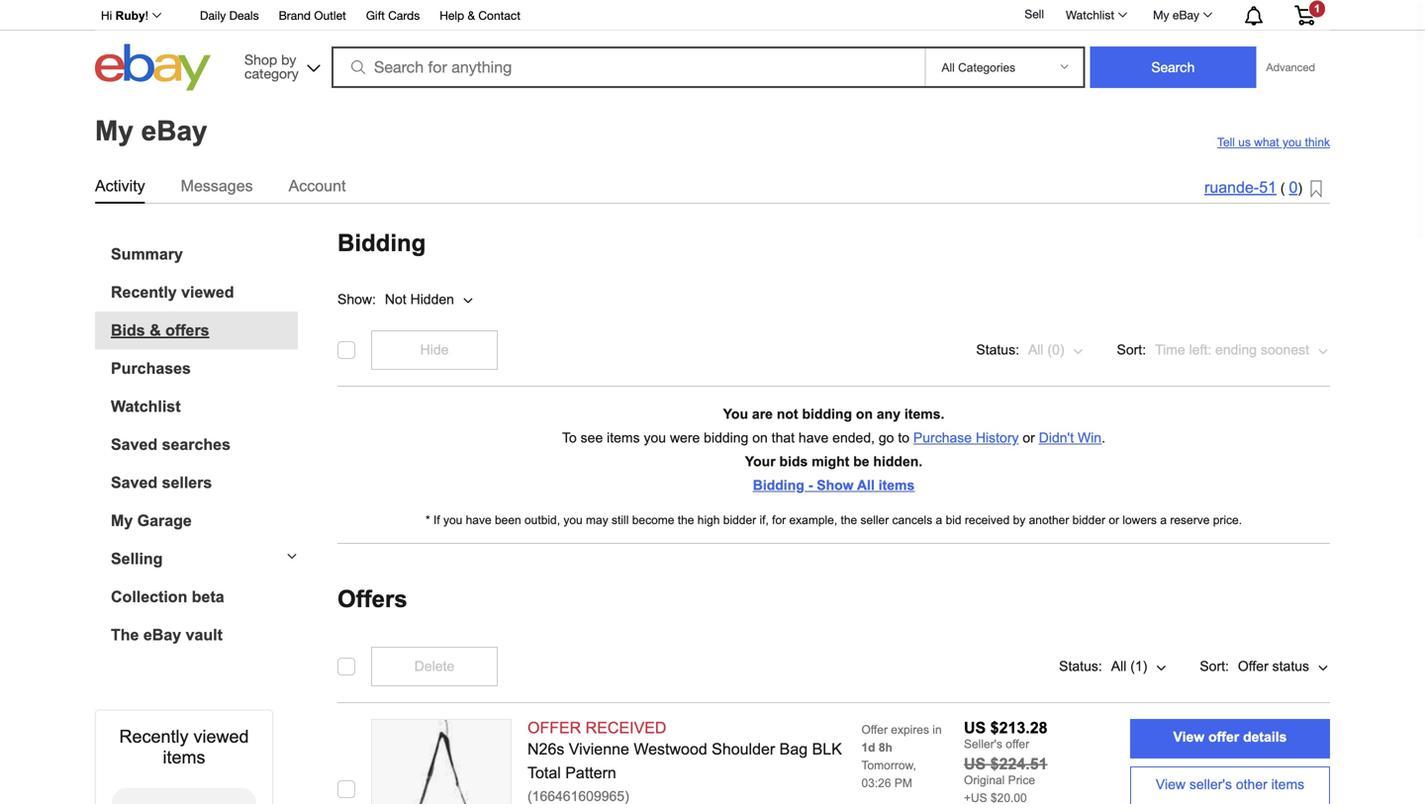 Task type: locate. For each thing, give the bounding box(es) containing it.
my garage link
[[111, 512, 298, 531]]

0 vertical spatial watchlist link
[[1055, 3, 1137, 27]]

all down be
[[857, 478, 875, 494]]

pm
[[895, 777, 913, 791]]

watchlist link down the 'purchases' link
[[111, 398, 298, 416]]

0 horizontal spatial by
[[281, 51, 296, 68]]

1 vertical spatial have
[[466, 514, 492, 527]]

0 vertical spatial sort:
[[1117, 343, 1146, 358]]

you left were at left bottom
[[644, 431, 666, 446]]

bidder left 'if,'
[[723, 514, 756, 527]]

0 horizontal spatial bidding
[[704, 431, 749, 446]]

$224.51
[[991, 756, 1048, 774]]

recently for recently viewed items
[[119, 727, 189, 747]]

all
[[1029, 343, 1044, 358], [857, 478, 875, 494], [1112, 659, 1127, 675]]

& for help
[[468, 8, 475, 22]]

1 horizontal spatial offer
[[1238, 659, 1269, 675]]

view up seller's
[[1174, 730, 1205, 745]]

win
[[1078, 431, 1102, 446]]

1 horizontal spatial &
[[468, 8, 475, 22]]

example,
[[789, 514, 838, 527]]

1 horizontal spatial bidding
[[802, 407, 852, 422]]

0 vertical spatial my
[[1153, 8, 1170, 22]]

ebay for the ebay vault link
[[143, 627, 181, 644]]

0 vertical spatial viewed
[[181, 284, 234, 301]]

recently inside recently viewed items
[[119, 727, 189, 747]]

recently viewed
[[111, 284, 234, 301]]

0 horizontal spatial all
[[857, 478, 875, 494]]

bidding up ended,
[[802, 407, 852, 422]]

0 vertical spatial ebay
[[1173, 8, 1200, 22]]

1 vertical spatial viewed
[[194, 727, 249, 747]]

items.
[[905, 407, 945, 422]]

0 vertical spatial watchlist
[[1066, 8, 1115, 22]]

messages
[[181, 177, 253, 195]]

purchase history link
[[914, 431, 1019, 446]]

0 vertical spatial or
[[1023, 431, 1035, 446]]

0 horizontal spatial sort:
[[1117, 343, 1146, 358]]

a
[[936, 514, 943, 527], [1161, 514, 1167, 527]]

1 horizontal spatial watchlist
[[1066, 8, 1115, 22]]

the ebay vault
[[111, 627, 223, 644]]

03:26
[[862, 777, 891, 791]]

offer
[[1238, 659, 1269, 675], [862, 724, 888, 737]]

viewed for recently viewed
[[181, 284, 234, 301]]

0 vertical spatial bidding
[[338, 230, 426, 256]]

2 saved from the top
[[111, 474, 158, 492]]

my for my ebay link
[[1153, 8, 1170, 22]]

by inside shop by category
[[281, 51, 296, 68]]

saved searches link
[[111, 436, 298, 454]]

are
[[752, 407, 773, 422]]

on left any
[[856, 407, 873, 422]]

(1)
[[1131, 659, 1148, 675]]

0 vertical spatial my ebay
[[1153, 8, 1200, 22]]

n26s vivienne westwood shoulder bag blk total pattern link
[[528, 741, 842, 783]]

be
[[854, 454, 870, 470]]

2 vertical spatial ebay
[[143, 627, 181, 644]]

1 horizontal spatial all
[[1029, 343, 1044, 358]]

0 horizontal spatial bidder
[[723, 514, 756, 527]]

all left (0) at the right top
[[1029, 343, 1044, 358]]

the left high
[[678, 514, 694, 527]]

1 vertical spatial by
[[1013, 514, 1026, 527]]

0 vertical spatial view
[[1174, 730, 1205, 745]]

1 a from the left
[[936, 514, 943, 527]]

ending
[[1216, 343, 1257, 358]]

on left that
[[753, 431, 768, 446]]

sort: left time
[[1117, 343, 1146, 358]]

the left seller
[[841, 514, 858, 527]]

see
[[581, 431, 603, 446]]

you right if
[[443, 514, 463, 527]]

1 vertical spatial offer
[[862, 724, 888, 737]]

1 horizontal spatial have
[[799, 431, 829, 446]]

saved for saved searches
[[111, 436, 158, 454]]

None submit
[[1090, 47, 1257, 88]]

all for bidding
[[1029, 343, 1044, 358]]

details
[[1244, 730, 1287, 745]]

status: left '(1)'
[[1059, 659, 1103, 675]]

sellers
[[162, 474, 212, 492]]

0 vertical spatial saved
[[111, 436, 158, 454]]

1 horizontal spatial bidding
[[753, 478, 805, 494]]

recently
[[111, 284, 177, 301], [119, 727, 189, 747]]

1 vertical spatial all
[[857, 478, 875, 494]]

another
[[1029, 514, 1069, 527]]

viewed
[[181, 284, 234, 301], [194, 727, 249, 747]]

brand
[[279, 8, 311, 22]]

saved
[[111, 436, 158, 454], [111, 474, 158, 492]]

offer left the status
[[1238, 659, 1269, 675]]

offer inside 'offer expires in 1d 8h tomorrow, 03:26 pm'
[[862, 724, 888, 737]]

& right bids
[[150, 322, 161, 340]]

saved up saved sellers
[[111, 436, 158, 454]]

1 horizontal spatial my ebay
[[1153, 8, 1200, 22]]

1 vertical spatial bidding
[[704, 431, 749, 446]]

2 vertical spatial all
[[1112, 659, 1127, 675]]

gift
[[366, 8, 385, 22]]

my ebay link
[[1143, 3, 1222, 27]]

1 horizontal spatial status:
[[1059, 659, 1103, 675]]

other
[[1236, 778, 1268, 793]]

0 vertical spatial status:
[[976, 343, 1020, 358]]

have
[[799, 431, 829, 446], [466, 514, 492, 527]]

0 horizontal spatial my ebay
[[95, 115, 208, 146]]

& inside my ebay main content
[[150, 322, 161, 340]]

view
[[1174, 730, 1205, 745], [1156, 778, 1186, 793]]

have up might
[[799, 431, 829, 446]]

watchlist inside my ebay main content
[[111, 398, 181, 416]]

status: left (0) at the right top
[[976, 343, 1020, 358]]

by left another on the right of page
[[1013, 514, 1026, 527]]

0 horizontal spatial a
[[936, 514, 943, 527]]

my inside account navigation
[[1153, 8, 1170, 22]]

1 vertical spatial or
[[1109, 514, 1120, 527]]

bidding
[[802, 407, 852, 422], [704, 431, 749, 446]]

you left think
[[1283, 136, 1302, 149]]

1 link
[[1283, 0, 1328, 28]]

the ebay vault link
[[111, 627, 298, 645]]

0 horizontal spatial or
[[1023, 431, 1035, 446]]

all left '(1)'
[[1112, 659, 1127, 675]]

0 vertical spatial recently
[[111, 284, 177, 301]]

1 vertical spatial view
[[1156, 778, 1186, 793]]

become
[[632, 514, 675, 527]]

offer inside us $213.28 seller's offer us $224.51 original price
[[1006, 738, 1030, 751]]

sort: left offer status "dropdown button"
[[1200, 659, 1229, 675]]

view offer details link
[[1131, 720, 1331, 759]]

$213.28
[[991, 720, 1048, 738]]

0 horizontal spatial on
[[753, 431, 768, 446]]

us up original
[[964, 756, 986, 774]]

offers
[[338, 587, 408, 613]]

0 horizontal spatial offer
[[1006, 738, 1030, 751]]

bidding down bids
[[753, 478, 805, 494]]

or left lowers
[[1109, 514, 1120, 527]]

offer down the $213.28
[[1006, 738, 1030, 751]]

delete button
[[371, 647, 498, 687]]

offers
[[165, 322, 209, 340]]

a left bid
[[936, 514, 943, 527]]

sort: for offers
[[1200, 659, 1229, 675]]

all inside the you are not bidding on any items. to see items you were bidding on that have ended, go to purchase history or didn't win . your bids might be hidden. bidding - show all items
[[857, 478, 875, 494]]

saved for saved sellers
[[111, 474, 158, 492]]

to
[[898, 431, 910, 446]]

1 saved from the top
[[111, 436, 158, 454]]

1
[[1315, 2, 1321, 15]]

my ebay inside my ebay link
[[1153, 8, 1200, 22]]

1 horizontal spatial or
[[1109, 514, 1120, 527]]

outlet
[[314, 8, 346, 22]]

your
[[745, 454, 776, 470]]

my garage
[[111, 512, 192, 530]]

1 vertical spatial saved
[[111, 474, 158, 492]]

0 vertical spatial by
[[281, 51, 296, 68]]

0 horizontal spatial status:
[[976, 343, 1020, 358]]

1 vertical spatial status:
[[1059, 659, 1103, 675]]

0 horizontal spatial bidding
[[338, 230, 426, 256]]

the
[[111, 627, 139, 644]]

not
[[385, 292, 407, 307]]

shop
[[245, 51, 277, 68]]

bidder right another on the right of page
[[1073, 514, 1106, 527]]

0 vertical spatial us
[[964, 720, 986, 738]]

1 horizontal spatial a
[[1161, 514, 1167, 527]]

by inside my ebay main content
[[1013, 514, 1026, 527]]

help
[[440, 8, 464, 22]]

1 vertical spatial watchlist
[[111, 398, 181, 416]]

bidding down you
[[704, 431, 749, 446]]

2 us from the top
[[964, 756, 986, 774]]

you are not bidding on any items. to see items you were bidding on that have ended, go to purchase history or didn't win . your bids might be hidden. bidding - show all items
[[562, 407, 1106, 494]]

purchases
[[111, 360, 191, 378]]

watchlist link right sell link
[[1055, 3, 1137, 27]]

have left "been"
[[466, 514, 492, 527]]

1 horizontal spatial sort:
[[1200, 659, 1229, 675]]

2 vertical spatial my
[[111, 512, 133, 530]]

1 vertical spatial us
[[964, 756, 986, 774]]

1 horizontal spatial watchlist link
[[1055, 3, 1137, 27]]

recently inside 'link'
[[111, 284, 177, 301]]

0 vertical spatial all
[[1029, 343, 1044, 358]]

blk
[[812, 741, 842, 759]]

0 vertical spatial bidding
[[802, 407, 852, 422]]

show:
[[338, 292, 376, 307]]

status: all (0)
[[976, 343, 1065, 358]]

bidder
[[723, 514, 756, 527], [1073, 514, 1106, 527]]

may
[[586, 514, 609, 527]]

gift cards
[[366, 8, 420, 22]]

ruande-
[[1205, 179, 1259, 196]]

my for my garage link
[[111, 512, 133, 530]]

view left seller's
[[1156, 778, 1186, 793]]

us up seller's
[[964, 720, 986, 738]]

sell
[[1025, 7, 1044, 21]]

0 horizontal spatial watchlist
[[111, 398, 181, 416]]

view for view seller's other items
[[1156, 778, 1186, 793]]

n26s
[[528, 741, 565, 759]]

think
[[1305, 136, 1331, 149]]

advanced link
[[1257, 48, 1326, 87]]

bidding up not
[[338, 230, 426, 256]]

0 horizontal spatial the
[[678, 514, 694, 527]]

2 horizontal spatial all
[[1112, 659, 1127, 675]]

watchlist inside account navigation
[[1066, 8, 1115, 22]]

make this page your my ebay homepage image
[[1311, 180, 1323, 199]]

to
[[562, 431, 577, 446]]

items
[[607, 431, 640, 446], [879, 478, 915, 494], [163, 748, 205, 768], [1272, 778, 1305, 793]]

watchlist down purchases
[[111, 398, 181, 416]]

were
[[670, 431, 700, 446]]

1 vertical spatial &
[[150, 322, 161, 340]]

view offer details
[[1174, 730, 1287, 745]]

ebay inside account navigation
[[1173, 8, 1200, 22]]

ebay
[[1173, 8, 1200, 22], [141, 115, 208, 146], [143, 627, 181, 644]]

1 us from the top
[[964, 720, 986, 738]]

tell us what you think
[[1218, 136, 1331, 149]]

1 horizontal spatial the
[[841, 514, 858, 527]]

high
[[698, 514, 720, 527]]

ruande-51 ( 0 )
[[1205, 179, 1303, 196]]

ruby
[[116, 9, 145, 22]]

cancels
[[892, 514, 933, 527]]

bidding - show all items link
[[753, 478, 915, 494]]

ended,
[[833, 431, 875, 446]]

view seller's other items
[[1156, 778, 1305, 793]]

1 vertical spatial sort:
[[1200, 659, 1229, 675]]

all for offers
[[1112, 659, 1127, 675]]

summary link
[[111, 246, 298, 264]]

1 vertical spatial recently
[[119, 727, 189, 747]]

viewed inside recently viewed items
[[194, 727, 249, 747]]

contact
[[479, 8, 521, 22]]

shop by category
[[245, 51, 299, 82]]

viewed inside 'link'
[[181, 284, 234, 301]]

account navigation
[[90, 0, 1331, 31]]

0 vertical spatial have
[[799, 431, 829, 446]]

1 vertical spatial my ebay
[[95, 115, 208, 146]]

the
[[678, 514, 694, 527], [841, 514, 858, 527]]

saved up my garage
[[111, 474, 158, 492]]

collection beta link
[[111, 589, 298, 607]]

by right shop
[[281, 51, 296, 68]]

1 horizontal spatial bidder
[[1073, 514, 1106, 527]]

0 horizontal spatial have
[[466, 514, 492, 527]]

0 vertical spatial on
[[856, 407, 873, 422]]

watchlist right sell link
[[1066, 8, 1115, 22]]

offer up 1d
[[862, 724, 888, 737]]

a right lowers
[[1161, 514, 1167, 527]]

lowers
[[1123, 514, 1157, 527]]

1 vertical spatial bidding
[[753, 478, 805, 494]]

0 horizontal spatial &
[[150, 322, 161, 340]]

1 horizontal spatial by
[[1013, 514, 1026, 527]]

watchlist
[[1066, 8, 1115, 22], [111, 398, 181, 416]]

0 horizontal spatial watchlist link
[[111, 398, 298, 416]]

1 horizontal spatial offer
[[1209, 730, 1240, 745]]

offer
[[1209, 730, 1240, 745], [1006, 738, 1030, 751]]

offer left details
[[1209, 730, 1240, 745]]

or left "didn't" on the right
[[1023, 431, 1035, 446]]

& right "help"
[[468, 8, 475, 22]]

0 horizontal spatial offer
[[862, 724, 888, 737]]

& inside account navigation
[[468, 8, 475, 22]]

selling
[[111, 550, 163, 568]]

0 vertical spatial &
[[468, 8, 475, 22]]



Task type: describe. For each thing, give the bounding box(es) containing it.
activity
[[95, 177, 145, 195]]

might
[[812, 454, 850, 470]]

2 bidder from the left
[[1073, 514, 1106, 527]]

garage
[[137, 512, 192, 530]]

recently viewed link
[[111, 284, 298, 302]]

1 vertical spatial watchlist link
[[111, 398, 298, 416]]

searches
[[162, 436, 231, 454]]

my ebay inside my ebay main content
[[95, 115, 208, 146]]

deals
[[229, 8, 259, 22]]

*
[[426, 514, 430, 527]]

seller's
[[1190, 778, 1233, 793]]

items inside recently viewed items
[[163, 748, 205, 768]]

hide
[[420, 343, 449, 358]]

offer
[[528, 720, 581, 738]]

summary
[[111, 246, 183, 263]]

vault
[[186, 627, 223, 644]]

didn't
[[1039, 431, 1074, 446]]

if
[[434, 514, 440, 527]]

bid
[[946, 514, 962, 527]]

brand outlet
[[279, 8, 346, 22]]

none submit inside shop by category banner
[[1090, 47, 1257, 88]]

1 horizontal spatial on
[[856, 407, 873, 422]]

1 vertical spatial ebay
[[141, 115, 208, 146]]

1 bidder from the left
[[723, 514, 756, 527]]

shoulder
[[712, 741, 775, 759]]

have inside the you are not bidding on any items. to see items you were bidding on that have ended, go to purchase history or didn't win . your bids might be hidden. bidding - show all items
[[799, 431, 829, 446]]

status: for offers
[[1059, 659, 1103, 675]]

us $213.28 seller's offer us $224.51 original price
[[964, 720, 1048, 788]]

* if you have been outbid, you may still become the high bidder if, for example, the seller cancels a bid received by another bidder or lowers a reserve price.
[[426, 514, 1242, 527]]

recently for recently viewed
[[111, 284, 177, 301]]

what
[[1255, 136, 1280, 149]]

1 the from the left
[[678, 514, 694, 527]]

sort: for bidding
[[1117, 343, 1146, 358]]

status: all (1)
[[1059, 659, 1148, 675]]

Search for anything text field
[[335, 49, 921, 86]]

1 vertical spatial on
[[753, 431, 768, 446]]

price
[[1008, 774, 1036, 788]]

0 vertical spatial offer
[[1238, 659, 1269, 675]]

didn't win link
[[1039, 431, 1102, 446]]

that
[[772, 431, 795, 446]]

daily
[[200, 8, 226, 22]]

any
[[877, 407, 901, 422]]

offer received n26s vivienne westwood shoulder bag blk total pattern
[[528, 720, 842, 783]]

account
[[289, 177, 346, 195]]

shop by category banner
[[90, 0, 1331, 96]]

original
[[964, 774, 1005, 788]]

saved sellers
[[111, 474, 212, 492]]

seller's
[[964, 738, 1003, 751]]

status: for bidding
[[976, 343, 1020, 358]]

ebay for my ebay link
[[1173, 8, 1200, 22]]

show
[[817, 478, 854, 494]]

or inside the you are not bidding on any items. to see items you were bidding on that have ended, go to purchase history or didn't win . your bids might be hidden. bidding - show all items
[[1023, 431, 1035, 446]]

1 vertical spatial my
[[95, 115, 134, 146]]

not
[[777, 407, 799, 422]]

watchlist for right the watchlist link
[[1066, 8, 1115, 22]]

selling button
[[95, 550, 298, 569]]

brand outlet link
[[279, 5, 346, 27]]

sell link
[[1016, 7, 1053, 21]]

sort: offer status
[[1200, 659, 1310, 675]]

daily deals
[[200, 8, 259, 22]]

51
[[1259, 179, 1277, 196]]

bidding inside the you are not bidding on any items. to see items you were bidding on that have ended, go to purchase history or didn't win . your bids might be hidden. bidding - show all items
[[753, 478, 805, 494]]

view for view offer details
[[1174, 730, 1205, 745]]

received
[[965, 514, 1010, 527]]

tomorrow,
[[862, 759, 917, 773]]

in
[[933, 724, 942, 737]]

you left may
[[564, 514, 583, 527]]

recently viewed items
[[119, 727, 249, 768]]

hidden
[[410, 292, 454, 307]]

purchases link
[[111, 360, 298, 378]]

gift cards link
[[366, 5, 420, 27]]

you
[[723, 407, 748, 422]]

all (1) button
[[1111, 647, 1168, 687]]

help & contact
[[440, 8, 521, 22]]

us
[[1239, 136, 1251, 149]]

2 the from the left
[[841, 514, 858, 527]]

saved sellers link
[[111, 474, 298, 493]]

hi
[[101, 9, 112, 22]]

reserve
[[1171, 514, 1210, 527]]

been
[[495, 514, 521, 527]]

(0)
[[1048, 343, 1065, 358]]

(
[[1281, 181, 1286, 196]]

viewed for recently viewed items
[[194, 727, 249, 747]]

activity link
[[95, 173, 145, 199]]

collection
[[111, 589, 187, 606]]

2 a from the left
[[1161, 514, 1167, 527]]

show: not hidden
[[338, 292, 454, 307]]

you inside the you are not bidding on any items. to see items you were bidding on that have ended, go to purchase history or didn't win . your bids might be hidden. bidding - show all items
[[644, 431, 666, 446]]

watchlist for bottommost the watchlist link
[[111, 398, 181, 416]]

all (0) button
[[1028, 331, 1086, 370]]

bag
[[780, 741, 808, 759]]

shop by category button
[[236, 44, 325, 87]]

collection beta
[[111, 589, 224, 606]]

purchase
[[914, 431, 972, 446]]

daily deals link
[[200, 5, 259, 27]]

1d
[[862, 742, 876, 755]]

n26s vivienne westwood shoulder bag blk total pattern image
[[390, 721, 494, 805]]

& for bids
[[150, 322, 161, 340]]

still
[[612, 514, 629, 527]]

tell us what you think link
[[1218, 136, 1331, 150]]

messages link
[[181, 173, 253, 199]]

cards
[[388, 8, 420, 22]]

my ebay main content
[[8, 96, 1418, 805]]

help & contact link
[[440, 5, 521, 27]]

westwood
[[634, 741, 708, 759]]



Task type: vqa. For each thing, say whether or not it's contained in the screenshot.
iPhone for $334.95
no



